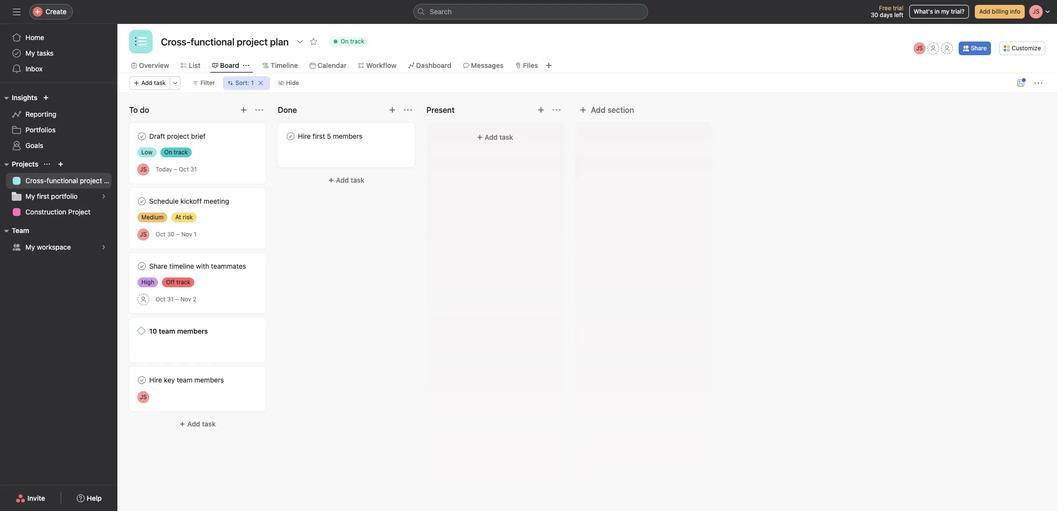 Task type: vqa. For each thing, say whether or not it's contained in the screenshot.
High
yes



Task type: locate. For each thing, give the bounding box(es) containing it.
track down the draft project brief
[[174, 149, 188, 156]]

2 vertical spatial my
[[25, 243, 35, 251]]

my
[[25, 49, 35, 57], [25, 192, 35, 201], [25, 243, 35, 251]]

list link
[[181, 60, 200, 71]]

hide button
[[274, 76, 304, 90]]

0 vertical spatial completed checkbox
[[285, 131, 296, 142]]

share up high
[[149, 262, 167, 271]]

10
[[149, 327, 157, 336]]

completed image left key
[[136, 375, 148, 386]]

js
[[916, 45, 923, 52], [140, 166, 147, 173], [140, 231, 147, 238], [140, 394, 147, 401]]

workspace
[[37, 243, 71, 251]]

off
[[166, 279, 175, 286]]

project
[[68, 208, 90, 216]]

project left plan
[[80, 177, 102, 185]]

oct
[[179, 166, 189, 173], [156, 231, 166, 238], [156, 296, 166, 303]]

on track inside popup button
[[341, 38, 364, 45]]

section
[[607, 106, 634, 114]]

filter
[[200, 79, 215, 87]]

at
[[175, 214, 181, 221]]

list
[[189, 61, 200, 69]]

hide sidebar image
[[13, 8, 21, 16]]

1 my from the top
[[25, 49, 35, 57]]

0 vertical spatial first
[[313, 132, 325, 140]]

share
[[971, 45, 987, 52], [149, 262, 167, 271]]

0 vertical spatial members
[[333, 132, 362, 140]]

add task image
[[240, 106, 248, 114], [388, 106, 396, 114], [537, 106, 545, 114]]

members down 2
[[177, 327, 208, 336]]

medium
[[141, 214, 163, 221]]

add task
[[141, 79, 166, 87], [485, 133, 513, 141], [336, 176, 364, 184], [187, 420, 216, 429]]

0 horizontal spatial completed image
[[136, 375, 148, 386]]

– for kickoff
[[176, 231, 180, 238]]

0 horizontal spatial add task image
[[240, 106, 248, 114]]

0 vertical spatial 1
[[251, 79, 254, 87]]

0 horizontal spatial 30
[[167, 231, 175, 238]]

1 horizontal spatial on
[[341, 38, 349, 45]]

completed milestone image
[[137, 327, 145, 335]]

add
[[979, 8, 990, 15], [141, 79, 152, 87], [591, 106, 606, 114], [485, 133, 498, 141], [336, 176, 349, 184], [187, 420, 200, 429]]

1 vertical spatial track
[[174, 149, 188, 156]]

create
[[45, 7, 67, 16]]

completed image
[[285, 131, 296, 142], [136, 375, 148, 386]]

2 completed image from the top
[[136, 196, 148, 207]]

share inside share button
[[971, 45, 987, 52]]

1 vertical spatial completed image
[[136, 375, 148, 386]]

completed checkbox left draft
[[136, 131, 148, 142]]

first for my
[[37, 192, 49, 201]]

my
[[941, 8, 949, 15]]

invite button
[[9, 490, 51, 508]]

to do
[[129, 106, 149, 114]]

2 vertical spatial completed image
[[136, 261, 148, 272]]

my inside "link"
[[25, 49, 35, 57]]

my tasks
[[25, 49, 54, 57]]

nov
[[181, 231, 192, 238], [180, 296, 191, 303]]

1
[[251, 79, 254, 87], [194, 231, 197, 238]]

customize
[[1012, 45, 1041, 52]]

first inside projects element
[[37, 192, 49, 201]]

today – oct 31
[[156, 166, 197, 173]]

1 vertical spatial share
[[149, 262, 167, 271]]

first
[[313, 132, 325, 140], [37, 192, 49, 201]]

0 vertical spatial nov
[[181, 231, 192, 238]]

1 up share timeline with teammates
[[194, 231, 197, 238]]

0 vertical spatial track
[[350, 38, 364, 45]]

done
[[278, 106, 297, 114]]

my inside projects element
[[25, 192, 35, 201]]

0 horizontal spatial team
[[159, 327, 175, 336]]

0 horizontal spatial 31
[[167, 296, 174, 303]]

oct up 10
[[156, 296, 166, 303]]

more actions image right 'save options' image
[[1035, 79, 1042, 87]]

board
[[220, 61, 239, 69]]

2 more section actions image from the left
[[404, 106, 412, 114]]

add task image for done
[[388, 106, 396, 114]]

0 vertical spatial share
[[971, 45, 987, 52]]

at risk
[[175, 214, 193, 221]]

completed image left draft
[[136, 131, 148, 142]]

track for with
[[176, 279, 190, 286]]

0 horizontal spatial 1
[[194, 231, 197, 238]]

1 horizontal spatial share
[[971, 45, 987, 52]]

2 vertical spatial completed checkbox
[[136, 375, 148, 386]]

messages link
[[463, 60, 504, 71]]

3 completed image from the top
[[136, 261, 148, 272]]

add task image down workflow
[[388, 106, 396, 114]]

0 vertical spatial on
[[341, 38, 349, 45]]

members
[[333, 132, 362, 140], [177, 327, 208, 336], [194, 376, 224, 384]]

– down off track
[[175, 296, 179, 303]]

today
[[156, 166, 172, 173]]

my first portfolio
[[25, 192, 78, 201]]

add section button
[[575, 101, 638, 119]]

js for js button underneath low
[[140, 166, 147, 173]]

add billing info
[[979, 8, 1020, 15]]

plan
[[104, 177, 117, 185]]

on track up calendar
[[341, 38, 364, 45]]

2 vertical spatial track
[[176, 279, 190, 286]]

add section
[[591, 106, 634, 114]]

1 completed checkbox from the top
[[136, 131, 148, 142]]

30
[[871, 11, 878, 19], [167, 231, 175, 238]]

hire left key
[[149, 376, 162, 384]]

functional
[[47, 177, 78, 185]]

more actions image
[[1035, 79, 1042, 87], [172, 80, 178, 86]]

completed checkbox left key
[[136, 375, 148, 386]]

completed image for draft project brief
[[136, 131, 148, 142]]

timeline link
[[263, 60, 298, 71]]

2 vertical spatial oct
[[156, 296, 166, 303]]

oct down medium
[[156, 231, 166, 238]]

portfolios link
[[6, 122, 112, 138]]

1 vertical spatial nov
[[180, 296, 191, 303]]

search list box
[[413, 4, 648, 20]]

project
[[167, 132, 189, 140], [80, 177, 102, 185]]

low
[[141, 149, 152, 156]]

what's in my trial? button
[[909, 5, 969, 19]]

0 vertical spatial hire
[[298, 132, 311, 140]]

0 horizontal spatial share
[[149, 262, 167, 271]]

insights button
[[0, 92, 37, 104]]

1 left clear image
[[251, 79, 254, 87]]

construction project link
[[6, 204, 112, 220]]

1 horizontal spatial more section actions image
[[404, 106, 412, 114]]

brief
[[191, 132, 206, 140]]

nov left 2
[[180, 296, 191, 303]]

nov down risk
[[181, 231, 192, 238]]

team
[[12, 226, 29, 235]]

1 vertical spatial first
[[37, 192, 49, 201]]

teams element
[[0, 222, 117, 257]]

3 more section actions image from the left
[[553, 106, 561, 114]]

on up today
[[164, 149, 172, 156]]

Completed milestone checkbox
[[137, 327, 145, 335]]

2 horizontal spatial more section actions image
[[553, 106, 561, 114]]

completed image down done
[[285, 131, 296, 142]]

1 vertical spatial hire
[[149, 376, 162, 384]]

hire for hire key team members
[[149, 376, 162, 384]]

inbox link
[[6, 61, 112, 77]]

completed checkbox up high
[[136, 261, 148, 272]]

0 vertical spatial my
[[25, 49, 35, 57]]

31 right today
[[190, 166, 197, 173]]

1 horizontal spatial 1
[[251, 79, 254, 87]]

clear image
[[258, 80, 264, 86]]

projects element
[[0, 156, 117, 222]]

more actions image left filter dropdown button
[[172, 80, 178, 86]]

members right 5
[[333, 132, 362, 140]]

meeting
[[204, 197, 229, 205]]

completed image up high
[[136, 261, 148, 272]]

board link
[[212, 60, 239, 71]]

goals link
[[6, 138, 112, 154]]

on up calendar
[[341, 38, 349, 45]]

oct right today
[[179, 166, 189, 173]]

project left brief
[[167, 132, 189, 140]]

3 my from the top
[[25, 243, 35, 251]]

2 add task image from the left
[[388, 106, 396, 114]]

add task image down the "add tab" image at right
[[537, 106, 545, 114]]

first left 5
[[313, 132, 325, 140]]

calendar link
[[310, 60, 347, 71]]

save options image
[[1017, 79, 1025, 87]]

31 down 'off'
[[167, 296, 174, 303]]

Completed checkbox
[[285, 131, 296, 142], [136, 196, 148, 207], [136, 375, 148, 386]]

hire
[[298, 132, 311, 140], [149, 376, 162, 384]]

completed image for hire key team members
[[136, 375, 148, 386]]

1 more section actions image from the left
[[255, 106, 263, 114]]

3 add task image from the left
[[537, 106, 545, 114]]

0 vertical spatial –
[[174, 166, 177, 173]]

1 horizontal spatial first
[[313, 132, 325, 140]]

1 vertical spatial 31
[[167, 296, 174, 303]]

members for 5
[[333, 132, 362, 140]]

add task image down sort: 1 dropdown button
[[240, 106, 248, 114]]

0 vertical spatial completed image
[[136, 131, 148, 142]]

1 horizontal spatial 30
[[871, 11, 878, 19]]

share button
[[959, 42, 991, 55]]

team right key
[[177, 376, 192, 384]]

js button down medium
[[137, 229, 149, 240]]

cross-
[[25, 177, 47, 185]]

None text field
[[158, 33, 291, 50]]

2 vertical spatial members
[[194, 376, 224, 384]]

– right today
[[174, 166, 177, 173]]

1 completed image from the top
[[136, 131, 148, 142]]

2 vertical spatial –
[[175, 296, 179, 303]]

my down cross-
[[25, 192, 35, 201]]

js for js button underneath the what's
[[916, 45, 923, 52]]

0 horizontal spatial project
[[80, 177, 102, 185]]

free trial 30 days left
[[871, 4, 903, 19]]

tasks
[[37, 49, 54, 57]]

invite
[[27, 495, 45, 503]]

0 vertical spatial 31
[[190, 166, 197, 173]]

2 completed checkbox from the top
[[136, 261, 148, 272]]

0 vertical spatial completed checkbox
[[136, 131, 148, 142]]

0 vertical spatial on track
[[341, 38, 364, 45]]

1 horizontal spatial on track
[[341, 38, 364, 45]]

share down add billing info button
[[971, 45, 987, 52]]

completed checkbox down done
[[285, 131, 296, 142]]

0 vertical spatial project
[[167, 132, 189, 140]]

0 horizontal spatial more section actions image
[[255, 106, 263, 114]]

1 horizontal spatial team
[[177, 376, 192, 384]]

team right 10
[[159, 327, 175, 336]]

completed image for share timeline with teammates
[[136, 261, 148, 272]]

track right 'off'
[[176, 279, 190, 286]]

0 horizontal spatial more actions image
[[172, 80, 178, 86]]

1 horizontal spatial completed image
[[285, 131, 296, 142]]

0 vertical spatial 30
[[871, 11, 878, 19]]

completed checkbox for share timeline with teammates
[[136, 261, 148, 272]]

completed image up medium
[[136, 196, 148, 207]]

dashboard
[[416, 61, 451, 69]]

2 horizontal spatial add task image
[[537, 106, 545, 114]]

1 vertical spatial completed checkbox
[[136, 196, 148, 207]]

1 horizontal spatial project
[[167, 132, 189, 140]]

my left tasks
[[25, 49, 35, 57]]

0 vertical spatial oct
[[179, 166, 189, 173]]

0 horizontal spatial hire
[[149, 376, 162, 384]]

more section actions image
[[255, 106, 263, 114], [404, 106, 412, 114], [553, 106, 561, 114]]

sort: 1 button
[[223, 76, 270, 90]]

1 inside dropdown button
[[251, 79, 254, 87]]

members right key
[[194, 376, 224, 384]]

0 vertical spatial completed image
[[285, 131, 296, 142]]

workflow link
[[358, 60, 397, 71]]

2 my from the top
[[25, 192, 35, 201]]

with
[[196, 262, 209, 271]]

completed image for hire first 5 members
[[285, 131, 296, 142]]

help button
[[71, 490, 108, 508]]

add inside add section button
[[591, 106, 606, 114]]

my inside teams element
[[25, 243, 35, 251]]

nov for timeline
[[180, 296, 191, 303]]

0 horizontal spatial first
[[37, 192, 49, 201]]

1 vertical spatial 30
[[167, 231, 175, 238]]

on track down the draft project brief
[[164, 149, 188, 156]]

1 horizontal spatial add task image
[[388, 106, 396, 114]]

hire left 5
[[298, 132, 311, 140]]

1 vertical spatial completed checkbox
[[136, 261, 148, 272]]

add task image for to do
[[240, 106, 248, 114]]

1 add task image from the left
[[240, 106, 248, 114]]

1 vertical spatial my
[[25, 192, 35, 201]]

track for brief
[[174, 149, 188, 156]]

– down at
[[176, 231, 180, 238]]

completed image
[[136, 131, 148, 142], [136, 196, 148, 207], [136, 261, 148, 272]]

1 vertical spatial on track
[[164, 149, 188, 156]]

my down the team
[[25, 243, 35, 251]]

Completed checkbox
[[136, 131, 148, 142], [136, 261, 148, 272]]

1 vertical spatial completed image
[[136, 196, 148, 207]]

first up 'construction'
[[37, 192, 49, 201]]

track up workflow link
[[350, 38, 364, 45]]

1 vertical spatial project
[[80, 177, 102, 185]]

1 vertical spatial oct
[[156, 231, 166, 238]]

completed checkbox up medium
[[136, 196, 148, 207]]

project inside cross-functional project plan 'link'
[[80, 177, 102, 185]]

on track
[[341, 38, 364, 45], [164, 149, 188, 156]]

1 horizontal spatial 31
[[190, 166, 197, 173]]

overview
[[139, 61, 169, 69]]

add tab image
[[545, 62, 553, 69]]

1 vertical spatial –
[[176, 231, 180, 238]]

1 horizontal spatial hire
[[298, 132, 311, 140]]

1 vertical spatial on
[[164, 149, 172, 156]]



Task type: describe. For each thing, give the bounding box(es) containing it.
present
[[427, 106, 455, 114]]

on inside popup button
[[341, 38, 349, 45]]

share for share
[[971, 45, 987, 52]]

files link
[[515, 60, 538, 71]]

projects button
[[0, 158, 38, 170]]

add task image for present
[[537, 106, 545, 114]]

1 vertical spatial members
[[177, 327, 208, 336]]

billing
[[992, 8, 1008, 15]]

kickoff
[[180, 197, 202, 205]]

home
[[25, 33, 44, 42]]

cross-functional project plan
[[25, 177, 117, 185]]

construction project
[[25, 208, 90, 216]]

insights
[[12, 93, 37, 102]]

my first portfolio link
[[6, 189, 112, 204]]

dashboard link
[[408, 60, 451, 71]]

goals
[[25, 141, 43, 150]]

js button down the hire key team members
[[137, 392, 149, 404]]

0 horizontal spatial on track
[[164, 149, 188, 156]]

sort: 1
[[235, 79, 254, 87]]

nov for kickoff
[[181, 231, 192, 238]]

messages
[[471, 61, 504, 69]]

home link
[[6, 30, 112, 45]]

2
[[193, 296, 196, 303]]

1 vertical spatial 1
[[194, 231, 197, 238]]

new project or portfolio image
[[58, 161, 64, 167]]

trial
[[893, 4, 903, 12]]

js button down the what's
[[914, 43, 925, 54]]

reporting
[[25, 110, 56, 118]]

search button
[[413, 4, 648, 20]]

add to starred image
[[310, 38, 318, 45]]

global element
[[0, 24, 117, 83]]

30 inside free trial 30 days left
[[871, 11, 878, 19]]

days
[[880, 11, 893, 19]]

show options, current sort, top image
[[44, 161, 50, 167]]

show options image
[[296, 38, 304, 45]]

js for js button below medium
[[140, 231, 147, 238]]

completed checkbox for schedule kickoff meeting
[[136, 196, 148, 207]]

off track
[[166, 279, 190, 286]]

my workspace link
[[6, 240, 112, 255]]

insights element
[[0, 89, 117, 156]]

timeline
[[271, 61, 298, 69]]

js button down low
[[137, 164, 149, 175]]

calendar
[[317, 61, 347, 69]]

hire key team members
[[149, 376, 224, 384]]

oct 31 – nov 2
[[156, 296, 196, 303]]

0 vertical spatial team
[[159, 327, 175, 336]]

5
[[327, 132, 331, 140]]

oct 30 – nov 1
[[156, 231, 197, 238]]

my for my first portfolio
[[25, 192, 35, 201]]

files
[[523, 61, 538, 69]]

key
[[164, 376, 175, 384]]

share timeline with teammates
[[149, 262, 246, 271]]

my for my tasks
[[25, 49, 35, 57]]

inbox
[[25, 65, 43, 73]]

hire for hire first 5 members
[[298, 132, 311, 140]]

completed checkbox for hire first 5 members
[[285, 131, 296, 142]]

high
[[141, 279, 154, 286]]

track inside popup button
[[350, 38, 364, 45]]

completed image for schedule kickoff meeting
[[136, 196, 148, 207]]

overview link
[[131, 60, 169, 71]]

what's
[[914, 8, 933, 15]]

members for team
[[194, 376, 224, 384]]

team button
[[0, 225, 29, 237]]

more section actions image for present
[[553, 106, 561, 114]]

list image
[[135, 36, 147, 47]]

draft
[[149, 132, 165, 140]]

timeline
[[169, 262, 194, 271]]

trial?
[[951, 8, 965, 15]]

– for timeline
[[175, 296, 179, 303]]

see details, my workspace image
[[101, 245, 107, 250]]

cross-functional project plan link
[[6, 173, 117, 189]]

create button
[[29, 4, 73, 20]]

schedule
[[149, 197, 179, 205]]

10 team members
[[149, 327, 208, 336]]

tab actions image
[[243, 63, 249, 68]]

more section actions image for to do
[[255, 106, 263, 114]]

add inside add billing info button
[[979, 8, 990, 15]]

reporting link
[[6, 107, 112, 122]]

construction
[[25, 208, 66, 216]]

completed checkbox for draft project brief
[[136, 131, 148, 142]]

customize button
[[1000, 42, 1045, 55]]

filter button
[[188, 76, 219, 90]]

add billing info button
[[975, 5, 1025, 19]]

0 horizontal spatial on
[[164, 149, 172, 156]]

search
[[430, 7, 452, 16]]

completed checkbox for hire key team members
[[136, 375, 148, 386]]

1 horizontal spatial more actions image
[[1035, 79, 1042, 87]]

my tasks link
[[6, 45, 112, 61]]

left
[[894, 11, 903, 19]]

share for share timeline with teammates
[[149, 262, 167, 271]]

oct for schedule
[[156, 231, 166, 238]]

js for js button under the hire key team members
[[140, 394, 147, 401]]

risk
[[183, 214, 193, 221]]

in
[[935, 8, 940, 15]]

sort:
[[235, 79, 249, 87]]

first for hire
[[313, 132, 325, 140]]

my for my workspace
[[25, 243, 35, 251]]

hide
[[286, 79, 299, 87]]

my workspace
[[25, 243, 71, 251]]

oct for share
[[156, 296, 166, 303]]

hire first 5 members
[[298, 132, 362, 140]]

new image
[[43, 95, 49, 101]]

on track button
[[324, 35, 373, 48]]

draft project brief
[[149, 132, 206, 140]]

help
[[87, 495, 102, 503]]

1 vertical spatial team
[[177, 376, 192, 384]]

portfolio
[[51, 192, 78, 201]]

info
[[1010, 8, 1020, 15]]

projects
[[12, 160, 38, 168]]

free
[[879, 4, 891, 12]]

see details, my first portfolio image
[[101, 194, 107, 200]]

portfolios
[[25, 126, 56, 134]]

more section actions image for done
[[404, 106, 412, 114]]



